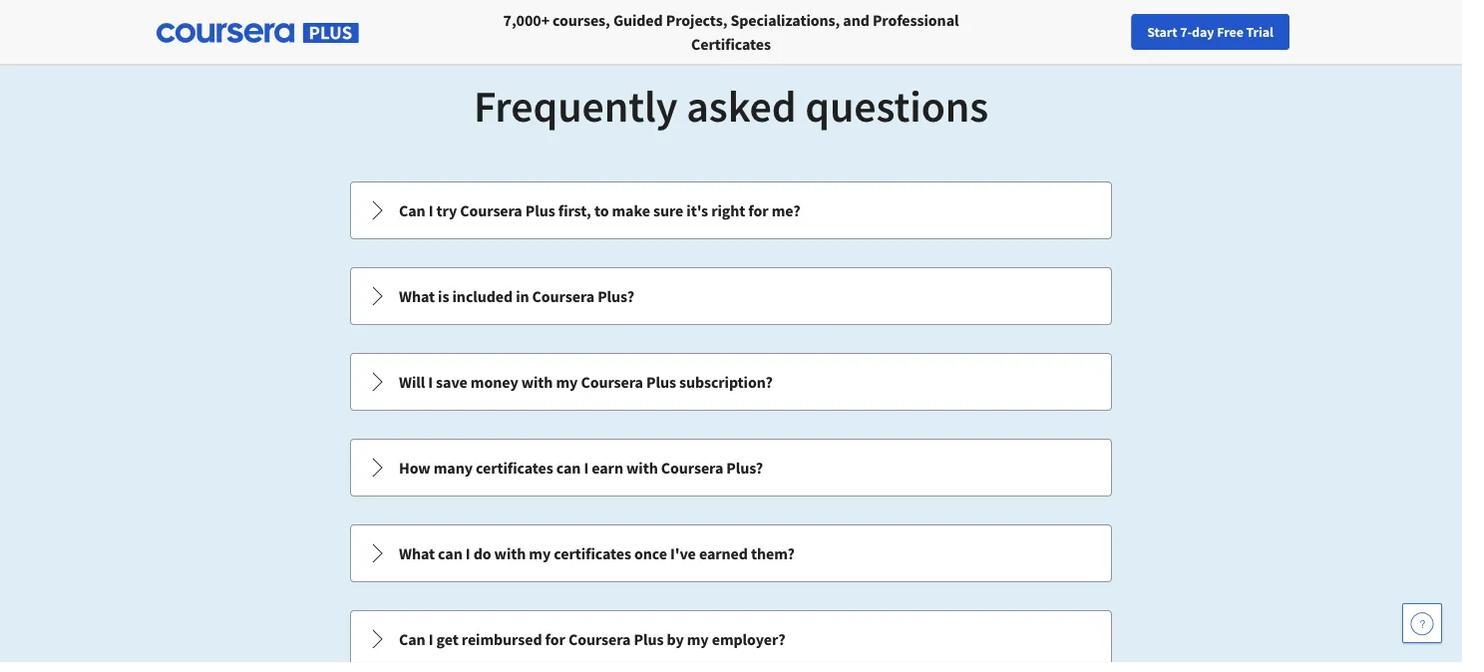 Task type: locate. For each thing, give the bounding box(es) containing it.
try
[[437, 201, 457, 221]]

plus?
[[598, 286, 635, 306], [727, 458, 763, 478]]

help center image
[[1411, 612, 1435, 636]]

can
[[557, 458, 581, 478], [438, 544, 463, 564]]

coursera right "try"
[[460, 201, 523, 221]]

0 vertical spatial plus?
[[598, 286, 635, 306]]

0 vertical spatial my
[[556, 372, 578, 392]]

professional
[[873, 10, 959, 30]]

0 horizontal spatial certificates
[[476, 458, 553, 478]]

can inside "dropdown button"
[[557, 458, 581, 478]]

can left "try"
[[399, 201, 426, 221]]

1 horizontal spatial can
[[557, 458, 581, 478]]

0 vertical spatial for
[[749, 201, 769, 221]]

1 vertical spatial what
[[399, 544, 435, 564]]

i for money
[[428, 372, 433, 392]]

plus? inside "dropdown button"
[[727, 458, 763, 478]]

trial
[[1247, 23, 1274, 41]]

i left get
[[429, 630, 433, 650]]

1 horizontal spatial plus?
[[727, 458, 763, 478]]

7-
[[1181, 23, 1192, 41]]

coursera right the in
[[532, 286, 595, 306]]

specializations,
[[731, 10, 840, 30]]

once
[[635, 544, 667, 564]]

what
[[399, 286, 435, 306], [399, 544, 435, 564]]

how
[[399, 458, 431, 478]]

save
[[436, 372, 468, 392]]

will i save money with my coursera plus subscription? button
[[351, 354, 1112, 410]]

can left earn
[[557, 458, 581, 478]]

can for can i try coursera plus first, to make sure it's right for me?
[[399, 201, 426, 221]]

7,000+ courses, guided projects, specializations, and professional certificates
[[503, 10, 959, 54]]

list
[[348, 180, 1115, 664]]

1 vertical spatial my
[[529, 544, 551, 564]]

my for certificates
[[529, 544, 551, 564]]

can i try coursera plus first, to make sure it's right for me? button
[[351, 183, 1112, 238]]

certificates right many
[[476, 458, 553, 478]]

plus left by
[[634, 630, 664, 650]]

my right by
[[687, 630, 709, 650]]

for
[[749, 201, 769, 221], [545, 630, 566, 650]]

1 can from the top
[[399, 201, 426, 221]]

my right do
[[529, 544, 551, 564]]

certificates
[[476, 458, 553, 478], [554, 544, 631, 564]]

i inside 'dropdown button'
[[429, 201, 433, 221]]

plus left "first,"
[[526, 201, 555, 221]]

frequently
[[474, 78, 678, 133]]

i left earn
[[584, 458, 589, 478]]

what left do
[[399, 544, 435, 564]]

with
[[522, 372, 553, 392], [627, 458, 658, 478], [494, 544, 526, 564]]

1 vertical spatial can
[[438, 544, 463, 564]]

my right the money
[[556, 372, 578, 392]]

0 vertical spatial can
[[557, 458, 581, 478]]

can i try coursera plus first, to make sure it's right for me?
[[399, 201, 801, 221]]

coursera right earn
[[661, 458, 724, 478]]

guided
[[613, 10, 663, 30]]

questions
[[805, 78, 989, 133]]

i for coursera
[[429, 201, 433, 221]]

many
[[434, 458, 473, 478]]

1 vertical spatial plus?
[[727, 458, 763, 478]]

coursera up earn
[[581, 372, 643, 392]]

included
[[453, 286, 513, 306]]

2 can from the top
[[399, 630, 426, 650]]

projects,
[[666, 10, 728, 30]]

0 horizontal spatial for
[[545, 630, 566, 650]]

can inside 'dropdown button'
[[399, 201, 426, 221]]

what for what can i do with my certificates once i've earned them?
[[399, 544, 435, 564]]

with right do
[[494, 544, 526, 564]]

subscription?
[[679, 372, 773, 392]]

what can i do with my certificates once i've earned them? button
[[351, 526, 1112, 582]]

0 vertical spatial what
[[399, 286, 435, 306]]

7,000+
[[503, 10, 550, 30]]

0 vertical spatial plus
[[526, 201, 555, 221]]

i left "try"
[[429, 201, 433, 221]]

for right reimbursed
[[545, 630, 566, 650]]

and
[[843, 10, 870, 30]]

0 vertical spatial can
[[399, 201, 426, 221]]

certificates left once
[[554, 544, 631, 564]]

can left do
[[438, 544, 463, 564]]

is
[[438, 286, 449, 306]]

i for reimbursed
[[429, 630, 433, 650]]

with inside "dropdown button"
[[627, 458, 658, 478]]

what is included in coursera plus? button
[[351, 268, 1112, 324]]

1 vertical spatial can
[[399, 630, 426, 650]]

can
[[399, 201, 426, 221], [399, 630, 426, 650]]

find your new career link
[[1027, 20, 1172, 45]]

earn
[[592, 458, 624, 478]]

i right the will
[[428, 372, 433, 392]]

plus left subscription?
[[647, 372, 676, 392]]

plus
[[526, 201, 555, 221], [647, 372, 676, 392], [634, 630, 664, 650]]

0 horizontal spatial my
[[529, 544, 551, 564]]

1 horizontal spatial for
[[749, 201, 769, 221]]

certificates inside how many certificates can i earn with coursera plus? "dropdown button"
[[476, 458, 553, 478]]

0 vertical spatial certificates
[[476, 458, 553, 478]]

2 vertical spatial with
[[494, 544, 526, 564]]

find
[[1037, 23, 1063, 41]]

0 vertical spatial with
[[522, 372, 553, 392]]

how many certificates can i earn with coursera plus?
[[399, 458, 763, 478]]

with right earn
[[627, 458, 658, 478]]

0 horizontal spatial plus?
[[598, 286, 635, 306]]

in
[[516, 286, 529, 306]]

what left is
[[399, 286, 435, 306]]

coursera
[[460, 201, 523, 221], [532, 286, 595, 306], [581, 372, 643, 392], [661, 458, 724, 478], [569, 630, 631, 650]]

earned
[[699, 544, 748, 564]]

find your new career
[[1037, 23, 1162, 41]]

for left me?
[[749, 201, 769, 221]]

to
[[595, 201, 609, 221]]

1 vertical spatial for
[[545, 630, 566, 650]]

with right the money
[[522, 372, 553, 392]]

can left get
[[399, 630, 426, 650]]

0 horizontal spatial can
[[438, 544, 463, 564]]

reimbursed
[[462, 630, 542, 650]]

1 horizontal spatial my
[[556, 372, 578, 392]]

plus? down 'to'
[[598, 286, 635, 306]]

1 vertical spatial certificates
[[554, 544, 631, 564]]

None search field
[[274, 12, 644, 52]]

money
[[471, 372, 518, 392]]

my
[[556, 372, 578, 392], [529, 544, 551, 564], [687, 630, 709, 650]]

start 7-day free trial
[[1148, 23, 1274, 41]]

1 horizontal spatial certificates
[[554, 544, 631, 564]]

your
[[1066, 23, 1092, 41]]

employer?
[[712, 630, 786, 650]]

certificates inside what can i do with my certificates once i've earned them? dropdown button
[[554, 544, 631, 564]]

can inside dropdown button
[[399, 630, 426, 650]]

with for certificates
[[494, 544, 526, 564]]

do
[[474, 544, 491, 564]]

2 vertical spatial my
[[687, 630, 709, 650]]

plus? up what can i do with my certificates once i've earned them? dropdown button at bottom
[[727, 458, 763, 478]]

1 vertical spatial with
[[627, 458, 658, 478]]

2 what from the top
[[399, 544, 435, 564]]

day
[[1192, 23, 1215, 41]]

coursera left by
[[569, 630, 631, 650]]

i
[[429, 201, 433, 221], [428, 372, 433, 392], [584, 458, 589, 478], [466, 544, 470, 564], [429, 630, 433, 650]]

1 what from the top
[[399, 286, 435, 306]]



Task type: describe. For each thing, give the bounding box(es) containing it.
what for what is included in coursera plus?
[[399, 286, 435, 306]]

asked
[[687, 78, 797, 133]]

for inside dropdown button
[[545, 630, 566, 650]]

coursera inside can i try coursera plus first, to make sure it's right for me? 'dropdown button'
[[460, 201, 523, 221]]

get
[[437, 630, 459, 650]]

1 vertical spatial plus
[[647, 372, 676, 392]]

how many certificates can i earn with coursera plus? button
[[351, 440, 1112, 496]]

new
[[1095, 23, 1121, 41]]

start
[[1148, 23, 1178, 41]]

certificates
[[692, 34, 771, 54]]

2 vertical spatial plus
[[634, 630, 664, 650]]

can i get reimbursed for coursera plus by my employer?
[[399, 630, 786, 650]]

plus? inside dropdown button
[[598, 286, 635, 306]]

first,
[[559, 201, 591, 221]]

can inside dropdown button
[[438, 544, 463, 564]]

frequently asked questions
[[474, 78, 989, 133]]

start 7-day free trial button
[[1132, 14, 1290, 50]]

plus inside 'dropdown button'
[[526, 201, 555, 221]]

free
[[1217, 23, 1244, 41]]

coursera plus image
[[157, 23, 359, 43]]

2 horizontal spatial my
[[687, 630, 709, 650]]

can for can i get reimbursed for coursera plus by my employer?
[[399, 630, 426, 650]]

what is included in coursera plus?
[[399, 286, 635, 306]]

coursera inside will i save money with my coursera plus subscription? dropdown button
[[581, 372, 643, 392]]

i left do
[[466, 544, 470, 564]]

i inside "dropdown button"
[[584, 458, 589, 478]]

my for coursera
[[556, 372, 578, 392]]

courses,
[[553, 10, 610, 30]]

make
[[612, 201, 650, 221]]

will
[[399, 372, 425, 392]]

coursera inside can i get reimbursed for coursera plus by my employer? dropdown button
[[569, 630, 631, 650]]

coursera image
[[24, 16, 151, 48]]

can i get reimbursed for coursera plus by my employer? button
[[351, 612, 1112, 664]]

what can i do with my certificates once i've earned them?
[[399, 544, 795, 564]]

coursera inside what is included in coursera plus? dropdown button
[[532, 286, 595, 306]]

me?
[[772, 201, 801, 221]]

by
[[667, 630, 684, 650]]

it's
[[687, 201, 708, 221]]

i've
[[671, 544, 696, 564]]

with for coursera
[[522, 372, 553, 392]]

right
[[712, 201, 746, 221]]

show notifications image
[[1193, 25, 1217, 49]]

for inside 'dropdown button'
[[749, 201, 769, 221]]

coursera inside how many certificates can i earn with coursera plus? "dropdown button"
[[661, 458, 724, 478]]

sure
[[653, 201, 684, 221]]

list containing can i try coursera plus first, to make sure it's right for me?
[[348, 180, 1115, 664]]

will i save money with my coursera plus subscription?
[[399, 372, 773, 392]]

career
[[1124, 23, 1162, 41]]

them?
[[751, 544, 795, 564]]



Task type: vqa. For each thing, say whether or not it's contained in the screenshot.
1st - from right
no



